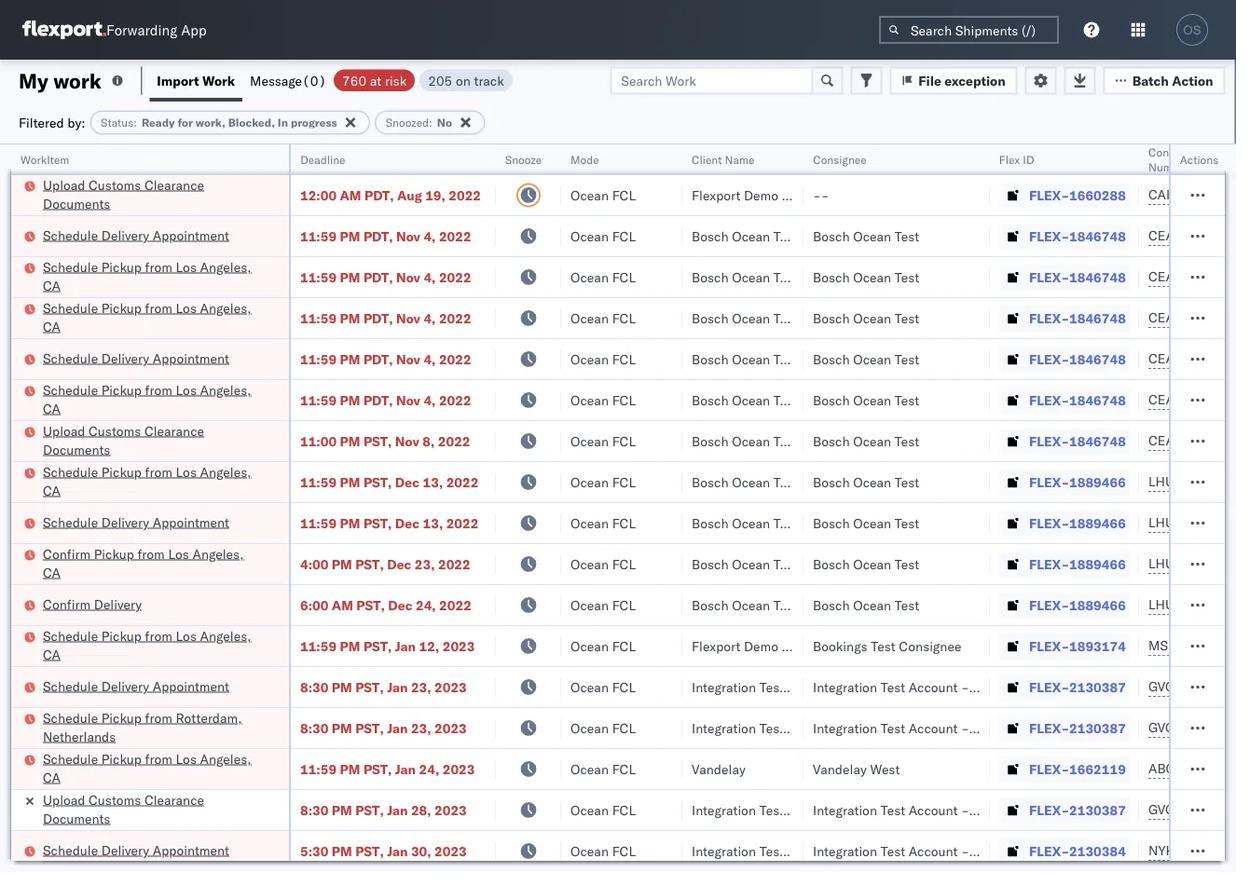 Task type: describe. For each thing, give the bounding box(es) containing it.
16 fcl from the top
[[612, 802, 636, 819]]

3 ceau7522281 from the top
[[1149, 310, 1236, 326]]

flex-1889466 for schedule delivery appointment
[[1029, 515, 1126, 531]]

message (0)
[[250, 72, 326, 89]]

my
[[19, 68, 48, 93]]

flex- for 8:30 pm pst, jan 23, 2023 schedule delivery appointment button
[[1029, 679, 1069, 695]]

6 ca from the top
[[43, 647, 61, 663]]

status
[[101, 116, 134, 130]]

appointment for 11:59 pm pdt, nov 4, 2022
[[153, 350, 229, 366]]

3 resize handle column header from the left
[[539, 145, 561, 873]]

ca inside confirm pickup from los angeles, ca
[[43, 565, 61, 581]]

flex- for schedule delivery appointment button corresponding to 11:59 pm pdt, nov 4, 2022
[[1029, 351, 1069, 367]]

batch
[[1132, 72, 1169, 89]]

fcl for schedule delivery appointment button related to 5:30 pm pst, jan 30, 2023
[[612, 843, 636, 860]]

snooze
[[505, 152, 542, 166]]

5 ceau7522281 from the top
[[1149, 392, 1236, 408]]

netherlands
[[43, 729, 116, 745]]

my work
[[19, 68, 101, 93]]

blocked,
[[228, 116, 275, 130]]

mode
[[571, 152, 599, 166]]

3 4, from the top
[[424, 310, 436, 326]]

id
[[1023, 152, 1035, 166]]

numbers
[[1149, 160, 1195, 174]]

os
[[1183, 23, 1201, 37]]

fcl for schedule delivery appointment button corresponding to 11:59 pm pdt, nov 4, 2022
[[612, 351, 636, 367]]

1 lagerfeld from the top
[[1000, 679, 1056, 695]]

confirm pickup from los angeles, ca link
[[43, 545, 265, 582]]

am for pst,
[[332, 597, 353, 613]]

2023 right 28,
[[435, 802, 467, 819]]

appointment for 8:30 pm pst, jan 23, 2023
[[153, 678, 229, 695]]

8:30 pm pst, jan 28, 2023
[[300, 802, 467, 819]]

flex-1846748 for schedule pickup from los angeles, ca link corresponding to 6th "schedule pickup from los angeles, ca" button from the bottom
[[1029, 269, 1126, 285]]

6 1846748 from the top
[[1069, 433, 1126, 449]]

pst, up 5:30 pm pst, jan 30, 2023
[[355, 802, 384, 819]]

6:00 am pst, dec 24, 2022
[[300, 597, 472, 613]]

12:00 am pdt, aug 19, 2022
[[300, 187, 481, 203]]

track
[[474, 72, 504, 89]]

flexport for --
[[692, 187, 741, 203]]

client name
[[692, 152, 755, 166]]

3 account from the top
[[909, 802, 958, 819]]

3 1846748 from the top
[[1069, 310, 1126, 326]]

no
[[437, 116, 452, 130]]

schedule delivery appointment for 11:59 pm pdt, nov 4, 2022
[[43, 350, 229, 366]]

2 flex- from the top
[[1029, 228, 1069, 244]]

exception
[[945, 72, 1006, 89]]

205
[[428, 72, 452, 89]]

client
[[692, 152, 722, 166]]

flex
[[999, 152, 1020, 166]]

west
[[870, 761, 900, 778]]

3 flex-2130387 from the top
[[1029, 802, 1126, 819]]

2 11:59 pm pdt, nov 4, 2022 from the top
[[300, 269, 471, 285]]

3 integration test account - karl lagerfeld from the top
[[813, 802, 1056, 819]]

3 integration from the top
[[813, 802, 877, 819]]

2 integration from the top
[[813, 720, 877, 737]]

on
[[456, 72, 471, 89]]

4 lagerfeld from the top
[[1000, 843, 1056, 860]]

9 schedule from the top
[[43, 678, 98, 695]]

16 flex- from the top
[[1029, 802, 1069, 819]]

2 account from the top
[[909, 720, 958, 737]]

24, for 2022
[[416, 597, 436, 613]]

12 schedule from the top
[[43, 842, 98, 859]]

bookings test consignee
[[813, 638, 962, 654]]

action
[[1172, 72, 1213, 89]]

consignee button
[[804, 148, 971, 167]]

1 schedule delivery appointment link from the top
[[43, 226, 229, 245]]

bookings
[[813, 638, 868, 654]]

flex- for confirm pickup from los angeles, ca "button"
[[1029, 556, 1069, 572]]

15 ocean fcl from the top
[[571, 761, 636, 778]]

2 4, from the top
[[424, 269, 436, 285]]

from for 4th "schedule pickup from los angeles, ca" button's schedule pickup from los angeles, ca link
[[145, 464, 172, 480]]

actions
[[1180, 152, 1219, 166]]

6 schedule from the top
[[43, 464, 98, 480]]

4 integration from the top
[[813, 843, 877, 860]]

lhuu7894563 for confirm pickup from los angeles, ca
[[1149, 556, 1236, 572]]

3 gvcu5265864 from the top
[[1149, 802, 1236, 818]]

12,
[[419, 638, 439, 654]]

5 ocean fcl from the top
[[571, 351, 636, 367]]

3 upload customs clearance documents from the top
[[43, 792, 204, 827]]

pst, down 11:59 pm pst, jan 12, 2023 on the bottom of page
[[355, 679, 384, 695]]

2 integration test account - karl lagerfeld from the top
[[813, 720, 1056, 737]]

work
[[202, 72, 235, 89]]

angeles, inside confirm pickup from los angeles, ca
[[192, 546, 244, 562]]

import work
[[157, 72, 235, 89]]

schedule delivery appointment link for 11:59 pm pdt, nov 4, 2022
[[43, 349, 229, 368]]

5:30 pm pst, jan 30, 2023
[[300, 843, 467, 860]]

import work button
[[150, 60, 242, 102]]

760 at risk
[[342, 72, 407, 89]]

resize handle column header for deadline
[[474, 145, 496, 873]]

3 upload from the top
[[43, 792, 85, 808]]

pdt, for 12:00 am pdt, aug 19, 2022 upload customs clearance documents link
[[365, 187, 394, 203]]

1 flex- from the top
[[1029, 187, 1069, 203]]

aug
[[397, 187, 422, 203]]

14 ocean fcl from the top
[[571, 720, 636, 737]]

flex-1846748 for 11:59 pm pdt, nov 4, 2022 schedule delivery appointment link
[[1029, 351, 1126, 367]]

flex-1660288
[[1029, 187, 1126, 203]]

pst, up 4:00 pm pst, dec 23, 2022
[[363, 515, 392, 531]]

risk
[[385, 72, 407, 89]]

deadline button
[[291, 148, 477, 167]]

1 ocean fcl from the top
[[571, 187, 636, 203]]

ready
[[142, 116, 175, 130]]

jan for schedule delivery appointment link corresponding to 5:30 pm pst, jan 30, 2023
[[387, 843, 408, 860]]

schedule pickup from los angeles, ca for schedule pickup from los angeles, ca link corresponding to 6th "schedule pickup from los angeles, ca" button from the bottom
[[43, 259, 251, 294]]

3 11:59 pm pdt, nov 4, 2022 from the top
[[300, 310, 471, 326]]

1662119
[[1069, 761, 1126, 778]]

5:30
[[300, 843, 329, 860]]

1893174
[[1069, 638, 1126, 654]]

7 schedule from the top
[[43, 514, 98, 530]]

forwarding
[[106, 21, 177, 39]]

17 ocean fcl from the top
[[571, 843, 636, 860]]

2023 down 12,
[[435, 679, 467, 695]]

customs for 12:00 am pdt, aug 19, 2022
[[89, 177, 141, 193]]

schedule pickup from rotterdam, netherlands link
[[43, 709, 265, 746]]

7 flex- from the top
[[1029, 433, 1069, 449]]

deadline
[[300, 152, 345, 166]]

pst, up 8:30 pm pst, jan 28, 2023
[[363, 761, 392, 778]]

delivery for 11:59 pm pdt, nov 4, 2022
[[101, 350, 149, 366]]

flexport demo consignee for bookings
[[692, 638, 845, 654]]

3 2130387 from the top
[[1069, 802, 1126, 819]]

upload customs clearance documents for 11:00 pm pst, nov 8, 2022
[[43, 423, 204, 458]]

23, for los
[[415, 556, 435, 572]]

filtered
[[19, 114, 64, 131]]

5 1846748 from the top
[[1069, 392, 1126, 408]]

fcl for 6th "schedule pickup from los angeles, ca" button from the bottom
[[612, 269, 636, 285]]

schedule pickup from los angeles, ca for schedule pickup from los angeles, ca link related to second "schedule pickup from los angeles, ca" button from the bottom of the page
[[43, 628, 251, 663]]

3 lagerfeld from the top
[[1000, 802, 1056, 819]]

8,
[[423, 433, 435, 449]]

7 ca from the top
[[43, 770, 61, 786]]

6 schedule pickup from los angeles, ca button from the top
[[43, 750, 265, 789]]

1 ceau7522281 from the top
[[1149, 227, 1236, 244]]

forwarding app link
[[22, 21, 207, 39]]

forwarding app
[[106, 21, 207, 39]]

3 schedule pickup from los angeles, ca button from the top
[[43, 381, 265, 420]]

schedule delivery appointment link for 11:59 pm pst, dec 13, 2022
[[43, 513, 229, 532]]

: for status
[[134, 116, 137, 130]]

11:59 for 4th "schedule pickup from los angeles, ca" button
[[300, 474, 337, 490]]

8:30 pm pst, jan 23, 2023 for schedule delivery appointment
[[300, 679, 467, 695]]

flexport demo consignee for -
[[692, 187, 845, 203]]

28,
[[411, 802, 431, 819]]

fcl for 6th "schedule pickup from los angeles, ca" button from the top
[[612, 761, 636, 778]]

4 schedule pickup from los angeles, ca button from the top
[[43, 463, 265, 502]]

1 schedule pickup from los angeles, ca button from the top
[[43, 258, 265, 297]]

nyku9743990
[[1149, 843, 1236, 859]]

lhuu7894563 for schedule delivery appointment
[[1149, 515, 1236, 531]]

2023 right 30,
[[435, 843, 467, 860]]

schedule delivery appointment button for 5:30 pm pst, jan 30, 2023
[[43, 841, 229, 862]]

schedule inside schedule pickup from rotterdam, netherlands
[[43, 710, 98, 726]]

1 flex-1846748 from the top
[[1029, 228, 1126, 244]]

resize handle column header for workitem
[[267, 145, 289, 873]]

4 integration test account - karl lagerfeld from the top
[[813, 843, 1056, 860]]

schedule pickup from los angeles, ca link for 4th "schedule pickup from los angeles, ca" button
[[43, 463, 265, 500]]

schedule pickup from los angeles, ca for 2nd "schedule pickup from los angeles, ca" button from the top of the page schedule pickup from los angeles, ca link
[[43, 300, 251, 335]]

demo for bookings
[[744, 638, 779, 654]]

5 schedule from the top
[[43, 382, 98, 398]]

11:59 for 4th "schedule pickup from los angeles, ca" button from the bottom
[[300, 392, 337, 408]]

11 schedule from the top
[[43, 751, 98, 767]]

1660288
[[1069, 187, 1126, 203]]

message
[[250, 72, 302, 89]]

confirm pickup from los angeles, ca
[[43, 546, 244, 581]]

flex-1846748 for 11:00 pm pst, nov 8, 2022 upload customs clearance documents link
[[1029, 433, 1126, 449]]

gvcu5265864 for schedule delivery appointment
[[1149, 679, 1236, 695]]

5 11:59 pm pdt, nov 4, 2022 from the top
[[300, 392, 471, 408]]

demo for -
[[744, 187, 779, 203]]

jan left 28,
[[387, 802, 408, 819]]

confirm delivery
[[43, 596, 142, 613]]

pickup for second "schedule pickup from los angeles, ca" button from the bottom of the page
[[101, 628, 142, 644]]

flex-1889466 for confirm pickup from los angeles, ca
[[1029, 556, 1126, 572]]

6 ocean fcl from the top
[[571, 392, 636, 408]]

confirm for confirm pickup from los angeles, ca
[[43, 546, 91, 562]]

16 ocean fcl from the top
[[571, 802, 636, 819]]

karl for 8:30 pm pst, jan 23, 2023 schedule delivery appointment button
[[973, 679, 997, 695]]

container numbers button
[[1139, 141, 1236, 174]]

11:00
[[300, 433, 337, 449]]

progress
[[291, 116, 337, 130]]

schedule pickup from los angeles, ca for 4th "schedule pickup from los angeles, ca" button's schedule pickup from los angeles, ca link
[[43, 464, 251, 499]]

os button
[[1171, 8, 1214, 51]]

pst, down '11:00 pm pst, nov 8, 2022'
[[363, 474, 392, 490]]

delivery for 11:59 pm pst, dec 13, 2022
[[101, 514, 149, 530]]

4 account from the top
[[909, 843, 958, 860]]

3 clearance from the top
[[144, 792, 204, 808]]

pst, down 8:30 pm pst, jan 28, 2023
[[355, 843, 384, 860]]

4 lhuu7894563 from the top
[[1149, 597, 1236, 613]]

jan for schedule pickup from rotterdam, netherlands link
[[387, 720, 408, 737]]

caiu7969337
[[1149, 186, 1236, 203]]

flex- for 6th "schedule pickup from los angeles, ca" button from the top
[[1029, 761, 1069, 778]]

from for schedule pickup from los angeles, ca link related to second "schedule pickup from los angeles, ca" button from the bottom of the page
[[145, 628, 172, 644]]

file
[[919, 72, 941, 89]]

flex-1893174
[[1029, 638, 1126, 654]]

5 4, from the top
[[424, 392, 436, 408]]

1889466 for confirm pickup from los angeles, ca
[[1069, 556, 1126, 572]]

abcd1234560
[[1149, 761, 1236, 777]]

11:59 for second "schedule pickup from los angeles, ca" button from the bottom of the page
[[300, 638, 337, 654]]

30,
[[411, 843, 431, 860]]

2 fcl from the top
[[612, 228, 636, 244]]

11:00 pm pst, nov 8, 2022
[[300, 433, 470, 449]]

2023 up 8:30 pm pst, jan 28, 2023
[[443, 761, 475, 778]]

10 ocean fcl from the top
[[571, 556, 636, 572]]

(0)
[[302, 72, 326, 89]]

5 schedule pickup from los angeles, ca button from the top
[[43, 627, 265, 666]]

pickup for 4th "schedule pickup from los angeles, ca" button from the bottom
[[101, 382, 142, 398]]

19,
[[425, 187, 445, 203]]

container numbers
[[1149, 145, 1198, 174]]

13, for schedule delivery appointment
[[423, 515, 443, 531]]

1 integration from the top
[[813, 679, 877, 695]]

filtered by:
[[19, 114, 85, 131]]

1889466 for schedule delivery appointment
[[1069, 515, 1126, 531]]

3 ca from the top
[[43, 400, 61, 417]]

flex- for 4th "schedule pickup from los angeles, ca" button from the bottom
[[1029, 392, 1069, 408]]

schedule delivery appointment button for 8:30 pm pst, jan 23, 2023
[[43, 677, 229, 698]]

4 4, from the top
[[424, 351, 436, 367]]

file exception
[[919, 72, 1006, 89]]

11:59 for 6th "schedule pickup from los angeles, ca" button from the top
[[300, 761, 337, 778]]

flex id
[[999, 152, 1035, 166]]

2 1846748 from the top
[[1069, 269, 1126, 285]]

upload customs clearance documents for 12:00 am pdt, aug 19, 2022
[[43, 177, 204, 212]]

pst, up "6:00 am pst, dec 24, 2022" in the left bottom of the page
[[355, 556, 384, 572]]

11 ocean fcl from the top
[[571, 597, 636, 613]]

schedule pickup from rotterdam, netherlands button
[[43, 709, 265, 748]]

1 schedule delivery appointment button from the top
[[43, 226, 229, 247]]

4 ca from the top
[[43, 482, 61, 499]]

4 ocean fcl from the top
[[571, 310, 636, 326]]

3 documents from the top
[[43, 811, 110, 827]]

snoozed
[[386, 116, 429, 130]]

delivery for 5:30 pm pst, jan 30, 2023
[[101, 842, 149, 859]]

client name button
[[682, 148, 785, 167]]

1 4, from the top
[[424, 228, 436, 244]]

2 ocean fcl from the top
[[571, 228, 636, 244]]

9 ocean fcl from the top
[[571, 515, 636, 531]]

fcl for 8:30 pm pst, jan 23, 2023 schedule delivery appointment button
[[612, 679, 636, 695]]

delivery for 8:30 pm pst, jan 23, 2023
[[101, 678, 149, 695]]

flex-1846748 for 4th "schedule pickup from los angeles, ca" button from the bottom schedule pickup from los angeles, ca link
[[1029, 392, 1126, 408]]

karl for schedule delivery appointment button related to 5:30 pm pst, jan 30, 2023
[[973, 843, 997, 860]]

rotterdam,
[[176, 710, 242, 726]]

dec for confirm pickup from los angeles, ca
[[387, 556, 412, 572]]

11 fcl from the top
[[612, 597, 636, 613]]

los for 4th "schedule pickup from los angeles, ca" button from the bottom
[[176, 382, 197, 398]]



Task type: vqa. For each thing, say whether or not it's contained in the screenshot.
rightmost Client Order BUTTON
no



Task type: locate. For each thing, give the bounding box(es) containing it.
2 vertical spatial upload
[[43, 792, 85, 808]]

4 fcl from the top
[[612, 310, 636, 326]]

confirm
[[43, 546, 91, 562], [43, 596, 91, 613]]

los for 6th "schedule pickup from los angeles, ca" button from the bottom
[[176, 259, 197, 275]]

work,
[[196, 116, 225, 130]]

8 resize handle column header from the left
[[1203, 145, 1225, 873]]

test
[[774, 228, 798, 244], [895, 228, 920, 244], [774, 269, 798, 285], [895, 269, 920, 285], [774, 310, 798, 326], [895, 310, 920, 326], [774, 351, 798, 367], [895, 351, 920, 367], [774, 392, 798, 408], [895, 392, 920, 408], [774, 433, 798, 449], [895, 433, 920, 449], [774, 474, 798, 490], [895, 474, 920, 490], [774, 515, 798, 531], [895, 515, 920, 531], [774, 556, 798, 572], [895, 556, 920, 572], [774, 597, 798, 613], [895, 597, 920, 613], [871, 638, 896, 654], [881, 679, 905, 695], [881, 720, 905, 737], [881, 802, 905, 819], [881, 843, 905, 860]]

status : ready for work, blocked, in progress
[[101, 116, 337, 130]]

1 vertical spatial customs
[[89, 423, 141, 439]]

0 horizontal spatial :
[[134, 116, 137, 130]]

integration test account - karl lagerfeld
[[813, 679, 1056, 695], [813, 720, 1056, 737], [813, 802, 1056, 819], [813, 843, 1056, 860]]

4 schedule from the top
[[43, 350, 98, 366]]

2130387 down 1893174
[[1069, 679, 1126, 695]]

los for 4th "schedule pickup from los angeles, ca" button
[[176, 464, 197, 480]]

documents
[[43, 195, 110, 212], [43, 441, 110, 458], [43, 811, 110, 827]]

fcl
[[612, 187, 636, 203], [612, 228, 636, 244], [612, 269, 636, 285], [612, 310, 636, 326], [612, 351, 636, 367], [612, 392, 636, 408], [612, 433, 636, 449], [612, 474, 636, 490], [612, 515, 636, 531], [612, 556, 636, 572], [612, 597, 636, 613], [612, 638, 636, 654], [612, 679, 636, 695], [612, 720, 636, 737], [612, 761, 636, 778], [612, 802, 636, 819], [612, 843, 636, 860]]

Search Work text field
[[610, 67, 813, 95]]

from for schedule pickup from los angeles, ca link for 6th "schedule pickup from los angeles, ca" button from the top
[[145, 751, 172, 767]]

2 karl from the top
[[973, 720, 997, 737]]

5 schedule pickup from los angeles, ca link from the top
[[43, 627, 265, 664]]

2130387 for schedule pickup from rotterdam, netherlands
[[1069, 720, 1126, 737]]

dec for schedule delivery appointment
[[395, 515, 420, 531]]

by:
[[67, 114, 85, 131]]

2 vertical spatial 8:30
[[300, 802, 329, 819]]

1 11:59 pm pst, dec 13, 2022 from the top
[[300, 474, 479, 490]]

12 ocean fcl from the top
[[571, 638, 636, 654]]

2 11:59 from the top
[[300, 269, 337, 285]]

from for schedule pickup from rotterdam, netherlands link
[[145, 710, 172, 726]]

2 gvcu5265864 from the top
[[1149, 720, 1236, 736]]

upload customs clearance documents link
[[43, 176, 265, 213], [43, 422, 265, 459], [43, 791, 265, 828]]

24, up 28,
[[419, 761, 439, 778]]

11:59 pm pst, dec 13, 2022
[[300, 474, 479, 490], [300, 515, 479, 531]]

3 schedule delivery appointment from the top
[[43, 514, 229, 530]]

1 vertical spatial 11:59 pm pst, dec 13, 2022
[[300, 515, 479, 531]]

4 flex-1889466 from the top
[[1029, 597, 1126, 613]]

upload customs clearance documents link for 12:00 am pdt, aug 19, 2022
[[43, 176, 265, 213]]

delivery inside button
[[94, 596, 142, 613]]

1 8:30 pm pst, jan 23, 2023 from the top
[[300, 679, 467, 695]]

1 confirm from the top
[[43, 546, 91, 562]]

confirm inside confirm pickup from los angeles, ca
[[43, 546, 91, 562]]

0 vertical spatial 13,
[[423, 474, 443, 490]]

15 flex- from the top
[[1029, 761, 1069, 778]]

2 resize handle column header from the left
[[474, 145, 496, 873]]

8:30 pm pst, jan 23, 2023 up "11:59 pm pst, jan 24, 2023"
[[300, 720, 467, 737]]

--
[[813, 187, 829, 203]]

documents for 12:00
[[43, 195, 110, 212]]

schedule delivery appointment for 11:59 pm pst, dec 13, 2022
[[43, 514, 229, 530]]

from inside schedule pickup from rotterdam, netherlands
[[145, 710, 172, 726]]

name
[[725, 152, 755, 166]]

0 vertical spatial gvcu5265864
[[1149, 679, 1236, 695]]

flexport
[[692, 187, 741, 203], [692, 638, 741, 654]]

pickup for 2nd "schedule pickup from los angeles, ca" button from the top of the page
[[101, 300, 142, 316]]

1 vertical spatial documents
[[43, 441, 110, 458]]

delivery
[[101, 227, 149, 243], [101, 350, 149, 366], [101, 514, 149, 530], [94, 596, 142, 613], [101, 678, 149, 695], [101, 842, 149, 859]]

1 horizontal spatial :
[[429, 116, 432, 130]]

workitem
[[21, 152, 69, 166]]

jan up 28,
[[395, 761, 416, 778]]

am for pdt,
[[340, 187, 361, 203]]

3 11:59 from the top
[[300, 310, 337, 326]]

documents for 11:00
[[43, 441, 110, 458]]

2023 up "11:59 pm pst, jan 24, 2023"
[[435, 720, 467, 737]]

1 1889466 from the top
[[1069, 474, 1126, 490]]

760
[[342, 72, 366, 89]]

4 11:59 pm pdt, nov 4, 2022 from the top
[[300, 351, 471, 367]]

1 schedule pickup from los angeles, ca link from the top
[[43, 258, 265, 295]]

2 schedule delivery appointment link from the top
[[43, 349, 229, 368]]

8 ocean fcl from the top
[[571, 474, 636, 490]]

am right the 12:00
[[340, 187, 361, 203]]

flex id button
[[990, 148, 1121, 167]]

1 vertical spatial flexport
[[692, 638, 741, 654]]

pdt,
[[365, 187, 394, 203], [363, 228, 393, 244], [363, 269, 393, 285], [363, 310, 393, 326], [363, 351, 393, 367], [363, 392, 393, 408]]

from for schedule pickup from los angeles, ca link corresponding to 6th "schedule pickup from los angeles, ca" button from the bottom
[[145, 259, 172, 275]]

6 schedule pickup from los angeles, ca from the top
[[43, 751, 251, 786]]

confirm down confirm pickup from los angeles, ca
[[43, 596, 91, 613]]

flex-1889466 for schedule pickup from los angeles, ca
[[1029, 474, 1126, 490]]

13 flex- from the top
[[1029, 679, 1069, 695]]

11:59 pm pst, dec 13, 2022 up 4:00 pm pst, dec 23, 2022
[[300, 515, 479, 531]]

flex-1662119 button
[[999, 757, 1130, 783], [999, 757, 1130, 783]]

fcl for confirm pickup from los angeles, ca "button"
[[612, 556, 636, 572]]

1 vertical spatial demo
[[744, 638, 779, 654]]

24, for 2023
[[419, 761, 439, 778]]

1 fcl from the top
[[612, 187, 636, 203]]

4 1846748 from the top
[[1069, 351, 1126, 367]]

0 vertical spatial flex-2130387
[[1029, 679, 1126, 695]]

clearance for 12:00 am pdt, aug 19, 2022
[[144, 177, 204, 193]]

upload customs clearance documents button for 12:00 am pdt, aug 19, 2022
[[43, 176, 265, 215]]

2 flex-2130387 from the top
[[1029, 720, 1126, 737]]

flex-1889466 button
[[999, 469, 1130, 496], [999, 469, 1130, 496], [999, 510, 1130, 537], [999, 510, 1130, 537], [999, 551, 1130, 578], [999, 551, 1130, 578], [999, 592, 1130, 619], [999, 592, 1130, 619]]

ocean
[[571, 187, 609, 203], [571, 228, 609, 244], [732, 228, 770, 244], [853, 228, 891, 244], [571, 269, 609, 285], [732, 269, 770, 285], [853, 269, 891, 285], [571, 310, 609, 326], [732, 310, 770, 326], [853, 310, 891, 326], [571, 351, 609, 367], [732, 351, 770, 367], [853, 351, 891, 367], [571, 392, 609, 408], [732, 392, 770, 408], [853, 392, 891, 408], [571, 433, 609, 449], [732, 433, 770, 449], [853, 433, 891, 449], [571, 474, 609, 490], [732, 474, 770, 490], [853, 474, 891, 490], [571, 515, 609, 531], [732, 515, 770, 531], [853, 515, 891, 531], [571, 556, 609, 572], [732, 556, 770, 572], [853, 556, 891, 572], [571, 597, 609, 613], [732, 597, 770, 613], [853, 597, 891, 613], [571, 638, 609, 654], [571, 679, 609, 695], [571, 720, 609, 737], [571, 761, 609, 778], [571, 802, 609, 819], [571, 843, 609, 860]]

3 ocean fcl from the top
[[571, 269, 636, 285]]

batch action
[[1132, 72, 1213, 89]]

1 vertical spatial 23,
[[411, 679, 431, 695]]

import
[[157, 72, 199, 89]]

0 vertical spatial upload customs clearance documents button
[[43, 176, 265, 215]]

angeles,
[[200, 259, 251, 275], [200, 300, 251, 316], [200, 382, 251, 398], [200, 464, 251, 480], [192, 546, 244, 562], [200, 628, 251, 644], [200, 751, 251, 767]]

12:00
[[300, 187, 337, 203]]

dec up 4:00 pm pst, dec 23, 2022
[[395, 515, 420, 531]]

file exception button
[[890, 67, 1018, 95], [890, 67, 1018, 95]]

11:59 for 11:59 pm pst, dec 13, 2022's schedule delivery appointment button
[[300, 515, 337, 531]]

pm
[[340, 228, 360, 244], [340, 269, 360, 285], [340, 310, 360, 326], [340, 351, 360, 367], [340, 392, 360, 408], [340, 433, 360, 449], [340, 474, 360, 490], [340, 515, 360, 531], [332, 556, 352, 572], [340, 638, 360, 654], [332, 679, 352, 695], [332, 720, 352, 737], [340, 761, 360, 778], [332, 802, 352, 819], [332, 843, 352, 860]]

2 8:30 from the top
[[300, 720, 329, 737]]

lagerfeld down flex-1662119
[[1000, 802, 1056, 819]]

1 schedule delivery appointment from the top
[[43, 227, 229, 243]]

9 flex- from the top
[[1029, 515, 1069, 531]]

0 vertical spatial 2130387
[[1069, 679, 1126, 695]]

8:30 up 5:30
[[300, 802, 329, 819]]

dec for schedule pickup from los angeles, ca
[[395, 474, 420, 490]]

0 horizontal spatial vandelay
[[692, 761, 746, 778]]

consignee inside button
[[813, 152, 867, 166]]

confirm delivery button
[[43, 595, 142, 616]]

0 vertical spatial clearance
[[144, 177, 204, 193]]

8:30 pm pst, jan 23, 2023
[[300, 679, 467, 695], [300, 720, 467, 737]]

1 11:59 from the top
[[300, 228, 337, 244]]

flex-1846748
[[1029, 228, 1126, 244], [1029, 269, 1126, 285], [1029, 310, 1126, 326], [1029, 351, 1126, 367], [1029, 392, 1126, 408], [1029, 433, 1126, 449]]

from for confirm pickup from los angeles, ca "link"
[[138, 546, 165, 562]]

flex-2130384
[[1029, 843, 1126, 860]]

4:00 pm pst, dec 23, 2022
[[300, 556, 471, 572]]

5 schedule pickup from los angeles, ca from the top
[[43, 628, 251, 663]]

13, for schedule pickup from los angeles, ca
[[423, 474, 443, 490]]

flex-1893174 button
[[999, 633, 1130, 660], [999, 633, 1130, 660]]

upload
[[43, 177, 85, 193], [43, 423, 85, 439], [43, 792, 85, 808]]

0 vertical spatial 8:30 pm pst, jan 23, 2023
[[300, 679, 467, 695]]

vandelay west
[[813, 761, 900, 778]]

jan left 30,
[[387, 843, 408, 860]]

1 vertical spatial flex-2130387
[[1029, 720, 1126, 737]]

gvcu5265864 up abcd1234560
[[1149, 720, 1236, 736]]

2 vertical spatial documents
[[43, 811, 110, 827]]

flex-2130387 button
[[999, 675, 1130, 701], [999, 675, 1130, 701], [999, 716, 1130, 742], [999, 716, 1130, 742], [999, 798, 1130, 824], [999, 798, 1130, 824]]

clearance
[[144, 177, 204, 193], [144, 423, 204, 439], [144, 792, 204, 808]]

am right the 6:00
[[332, 597, 353, 613]]

23, down 12,
[[411, 679, 431, 695]]

2 upload from the top
[[43, 423, 85, 439]]

8:30 up "11:59 pm pst, jan 24, 2023"
[[300, 720, 329, 737]]

13 ocean fcl from the top
[[571, 679, 636, 695]]

1 integration test account - karl lagerfeld from the top
[[813, 679, 1056, 695]]

upload customs clearance documents link for 11:00 pm pst, nov 8, 2022
[[43, 422, 265, 459]]

from
[[145, 259, 172, 275], [145, 300, 172, 316], [145, 382, 172, 398], [145, 464, 172, 480], [138, 546, 165, 562], [145, 628, 172, 644], [145, 710, 172, 726], [145, 751, 172, 767]]

0 vertical spatial customs
[[89, 177, 141, 193]]

pickup for 4th "schedule pickup from los angeles, ca" button
[[101, 464, 142, 480]]

2 vertical spatial clearance
[[144, 792, 204, 808]]

7 ocean fcl from the top
[[571, 433, 636, 449]]

schedule delivery appointment for 8:30 pm pst, jan 23, 2023
[[43, 678, 229, 695]]

lhuu7894563 for schedule pickup from los angeles, ca
[[1149, 474, 1236, 490]]

Search Shipments (/) text field
[[879, 16, 1059, 44]]

-
[[813, 187, 821, 203], [821, 187, 829, 203], [961, 679, 969, 695], [961, 720, 969, 737], [961, 802, 969, 819], [961, 843, 969, 860]]

schedule delivery appointment button for 11:59 pm pst, dec 13, 2022
[[43, 513, 229, 534]]

for
[[178, 116, 193, 130]]

205 on track
[[428, 72, 504, 89]]

11:59 for schedule delivery appointment button corresponding to 11:59 pm pdt, nov 4, 2022
[[300, 351, 337, 367]]

flexport for bookings test consignee
[[692, 638, 741, 654]]

lagerfeld up flex-1662119
[[1000, 720, 1056, 737]]

1846748
[[1069, 228, 1126, 244], [1069, 269, 1126, 285], [1069, 310, 1126, 326], [1069, 351, 1126, 367], [1069, 392, 1126, 408], [1069, 433, 1126, 449]]

2 11:59 pm pst, dec 13, 2022 from the top
[[300, 515, 479, 531]]

2 upload customs clearance documents button from the top
[[43, 422, 265, 461]]

bosch ocean test
[[692, 228, 798, 244], [813, 228, 920, 244], [692, 269, 798, 285], [813, 269, 920, 285], [692, 310, 798, 326], [813, 310, 920, 326], [692, 351, 798, 367], [813, 351, 920, 367], [692, 392, 798, 408], [813, 392, 920, 408], [692, 433, 798, 449], [813, 433, 920, 449], [692, 474, 798, 490], [813, 474, 920, 490], [692, 515, 798, 531], [813, 515, 920, 531], [692, 556, 798, 572], [813, 556, 920, 572], [692, 597, 798, 613], [813, 597, 920, 613]]

customs for 11:00 pm pst, nov 8, 2022
[[89, 423, 141, 439]]

consignee
[[813, 152, 867, 166], [782, 187, 845, 203], [782, 638, 845, 654], [899, 638, 962, 654]]

dec up 11:59 pm pst, jan 12, 2023 on the bottom of page
[[388, 597, 413, 613]]

1 lhuu7894563 from the top
[[1149, 474, 1236, 490]]

upload for 12:00 am pdt, aug 19, 2022
[[43, 177, 85, 193]]

6 ceau7522281 from the top
[[1149, 433, 1236, 449]]

13,
[[423, 474, 443, 490], [423, 515, 443, 531]]

demo left the bookings
[[744, 638, 779, 654]]

2 customs from the top
[[89, 423, 141, 439]]

los for confirm pickup from los angeles, ca "button"
[[168, 546, 189, 562]]

9 fcl from the top
[[612, 515, 636, 531]]

confirm pickup from los angeles, ca button
[[43, 545, 265, 584]]

11:59 pm pst, dec 13, 2022 for schedule delivery appointment
[[300, 515, 479, 531]]

0 vertical spatial upload
[[43, 177, 85, 193]]

0 vertical spatial upload customs clearance documents
[[43, 177, 204, 212]]

vandelay for vandelay
[[692, 761, 746, 778]]

23,
[[415, 556, 435, 572], [411, 679, 431, 695], [411, 720, 431, 737]]

1 vertical spatial upload customs clearance documents
[[43, 423, 204, 458]]

1 horizontal spatial vandelay
[[813, 761, 867, 778]]

flex-2130387 down flex-1662119
[[1029, 802, 1126, 819]]

2 vertical spatial customs
[[89, 792, 141, 808]]

1 vertical spatial upload customs clearance documents link
[[43, 422, 265, 459]]

pst, up "11:59 pm pst, jan 24, 2023"
[[355, 720, 384, 737]]

10 schedule from the top
[[43, 710, 98, 726]]

6 fcl from the top
[[612, 392, 636, 408]]

from inside confirm pickup from los angeles, ca
[[138, 546, 165, 562]]

11:59 pm pst, jan 24, 2023
[[300, 761, 475, 778]]

workitem button
[[11, 148, 270, 167]]

appointment for 11:59 pm pst, dec 13, 2022
[[153, 514, 229, 530]]

upload customs clearance documents button for 11:00 pm pst, nov 8, 2022
[[43, 422, 265, 461]]

account
[[909, 679, 958, 695], [909, 720, 958, 737], [909, 802, 958, 819], [909, 843, 958, 860]]

at
[[370, 72, 382, 89]]

2023
[[443, 638, 475, 654], [435, 679, 467, 695], [435, 720, 467, 737], [443, 761, 475, 778], [435, 802, 467, 819], [435, 843, 467, 860]]

jan up "11:59 pm pst, jan 24, 2023"
[[387, 720, 408, 737]]

1 vertical spatial upload customs clearance documents button
[[43, 422, 265, 461]]

24,
[[416, 597, 436, 613], [419, 761, 439, 778]]

11 flex- from the top
[[1029, 597, 1069, 613]]

pst, down 4:00 pm pst, dec 23, 2022
[[356, 597, 385, 613]]

karl for schedule pickup from rotterdam, netherlands button
[[973, 720, 997, 737]]

2 vertical spatial upload customs clearance documents
[[43, 792, 204, 827]]

0 vertical spatial flexport
[[692, 187, 741, 203]]

2 schedule from the top
[[43, 259, 98, 275]]

2 vertical spatial upload customs clearance documents link
[[43, 791, 265, 828]]

1 11:59 pm pdt, nov 4, 2022 from the top
[[300, 228, 471, 244]]

1 vertical spatial 8:30
[[300, 720, 329, 737]]

5 flex- from the top
[[1029, 351, 1069, 367]]

los inside confirm pickup from los angeles, ca
[[168, 546, 189, 562]]

pdt, for 4th "schedule pickup from los angeles, ca" button from the bottom schedule pickup from los angeles, ca link
[[363, 392, 393, 408]]

fcl for 4th "schedule pickup from los angeles, ca" button
[[612, 474, 636, 490]]

6:00
[[300, 597, 329, 613]]

flex-2130384 button
[[999, 839, 1130, 865], [999, 839, 1130, 865]]

11:59 pm pst, dec 13, 2022 down '11:00 pm pst, nov 8, 2022'
[[300, 474, 479, 490]]

4 karl from the top
[[973, 843, 997, 860]]

flex-1889466
[[1029, 474, 1126, 490], [1029, 515, 1126, 531], [1029, 556, 1126, 572], [1029, 597, 1126, 613]]

flex- for 2nd "schedule pickup from los angeles, ca" button from the top of the page
[[1029, 310, 1069, 326]]

0 vertical spatial upload customs clearance documents link
[[43, 176, 265, 213]]

0 vertical spatial flexport demo consignee
[[692, 187, 845, 203]]

gvcu5265864 down msdu7304509
[[1149, 679, 1236, 695]]

13, down 8,
[[423, 474, 443, 490]]

confirm delivery link
[[43, 595, 142, 614]]

los for 6th "schedule pickup from los angeles, ca" button from the top
[[176, 751, 197, 767]]

8:30 pm pst, jan 23, 2023 down 11:59 pm pst, jan 12, 2023 on the bottom of page
[[300, 679, 467, 695]]

snoozed : no
[[386, 116, 452, 130]]

2130384
[[1069, 843, 1126, 860]]

2 vandelay from the left
[[813, 761, 867, 778]]

resize handle column header for flex id
[[1117, 145, 1139, 873]]

app
[[181, 21, 207, 39]]

gvcu5265864 down abcd1234560
[[1149, 802, 1236, 818]]

nov
[[396, 228, 420, 244], [396, 269, 420, 285], [396, 310, 420, 326], [396, 351, 420, 367], [396, 392, 420, 408], [395, 433, 419, 449]]

8:30 for schedule delivery appointment
[[300, 679, 329, 695]]

lagerfeld left 2130384
[[1000, 843, 1056, 860]]

1 schedule pickup from los angeles, ca from the top
[[43, 259, 251, 294]]

vandelay
[[692, 761, 746, 778], [813, 761, 867, 778]]

0 vertical spatial 11:59 pm pst, dec 13, 2022
[[300, 474, 479, 490]]

schedule
[[43, 227, 98, 243], [43, 259, 98, 275], [43, 300, 98, 316], [43, 350, 98, 366], [43, 382, 98, 398], [43, 464, 98, 480], [43, 514, 98, 530], [43, 628, 98, 644], [43, 678, 98, 695], [43, 710, 98, 726], [43, 751, 98, 767], [43, 842, 98, 859]]

1 vertical spatial 2130387
[[1069, 720, 1126, 737]]

schedule delivery appointment button for 11:59 pm pdt, nov 4, 2022
[[43, 349, 229, 370]]

24, up 12,
[[416, 597, 436, 613]]

1 ca from the top
[[43, 277, 61, 294]]

pickup inside schedule pickup from rotterdam, netherlands
[[101, 710, 142, 726]]

work
[[53, 68, 101, 93]]

4 1889466 from the top
[[1069, 597, 1126, 613]]

fcl for second "schedule pickup from los angeles, ca" button from the bottom of the page
[[612, 638, 636, 654]]

0 vertical spatial confirm
[[43, 546, 91, 562]]

2 vertical spatial flex-2130387
[[1029, 802, 1126, 819]]

2 vertical spatial 2130387
[[1069, 802, 1126, 819]]

1 vertical spatial am
[[332, 597, 353, 613]]

: for snoozed
[[429, 116, 432, 130]]

flex- for 6th "schedule pickup from los angeles, ca" button from the bottom
[[1029, 269, 1069, 285]]

appointment for 5:30 pm pst, jan 30, 2023
[[153, 842, 229, 859]]

flexport. image
[[22, 21, 106, 39]]

1 clearance from the top
[[144, 177, 204, 193]]

flex-1662119
[[1029, 761, 1126, 778]]

1 vertical spatial gvcu5265864
[[1149, 720, 1236, 736]]

resize handle column header
[[267, 145, 289, 873], [474, 145, 496, 873], [539, 145, 561, 873], [660, 145, 682, 873], [781, 145, 804, 873], [968, 145, 990, 873], [1117, 145, 1139, 873], [1203, 145, 1225, 873]]

flexport demo consignee
[[692, 187, 845, 203], [692, 638, 845, 654]]

1 13, from the top
[[423, 474, 443, 490]]

0 vertical spatial demo
[[744, 187, 779, 203]]

resize handle column header for consignee
[[968, 145, 990, 873]]

fcl for 2nd "schedule pickup from los angeles, ca" button from the top of the page
[[612, 310, 636, 326]]

7 fcl from the top
[[612, 433, 636, 449]]

gvcu5265864 for schedule pickup from rotterdam, netherlands
[[1149, 720, 1236, 736]]

lagerfeld down the flex-1893174
[[1000, 679, 1056, 695]]

from for 2nd "schedule pickup from los angeles, ca" button from the top of the page schedule pickup from los angeles, ca link
[[145, 300, 172, 316]]

pst, left 8,
[[363, 433, 392, 449]]

5 ca from the top
[[43, 565, 61, 581]]

flex- for second "schedule pickup from los angeles, ca" button from the bottom of the page
[[1029, 638, 1069, 654]]

1 vertical spatial upload
[[43, 423, 85, 439]]

2 vertical spatial 23,
[[411, 720, 431, 737]]

5 schedule delivery appointment from the top
[[43, 842, 229, 859]]

3 karl from the top
[[973, 802, 997, 819]]

flex- for schedule pickup from rotterdam, netherlands button
[[1029, 720, 1069, 737]]

1 vertical spatial confirm
[[43, 596, 91, 613]]

: left ready
[[134, 116, 137, 130]]

2 vertical spatial gvcu5265864
[[1149, 802, 1236, 818]]

2130387 down 1662119
[[1069, 802, 1126, 819]]

1 vertical spatial 8:30 pm pst, jan 23, 2023
[[300, 720, 467, 737]]

pickup for 6th "schedule pickup from los angeles, ca" button from the bottom
[[101, 259, 142, 275]]

pdt, for schedule pickup from los angeles, ca link corresponding to 6th "schedule pickup from los angeles, ca" button from the bottom
[[363, 269, 393, 285]]

0 vertical spatial 8:30
[[300, 679, 329, 695]]

1 upload customs clearance documents button from the top
[[43, 176, 265, 215]]

0 vertical spatial am
[[340, 187, 361, 203]]

2 schedule pickup from los angeles, ca button from the top
[[43, 299, 265, 338]]

dec down '11:00 pm pst, nov 8, 2022'
[[395, 474, 420, 490]]

pdt, for 2nd "schedule pickup from los angeles, ca" button from the top of the page schedule pickup from los angeles, ca link
[[363, 310, 393, 326]]

pst, down "6:00 am pst, dec 24, 2022" in the left bottom of the page
[[363, 638, 392, 654]]

1 appointment from the top
[[153, 227, 229, 243]]

2023 right 12,
[[443, 638, 475, 654]]

8:30 down the 6:00
[[300, 679, 329, 695]]

mode button
[[561, 148, 664, 167]]

6 flex- from the top
[[1029, 392, 1069, 408]]

1 vertical spatial clearance
[[144, 423, 204, 439]]

vandelay for vandelay west
[[813, 761, 867, 778]]

pickup for schedule pickup from rotterdam, netherlands button
[[101, 710, 142, 726]]

23, up "11:59 pm pst, jan 24, 2023"
[[411, 720, 431, 737]]

1 1846748 from the top
[[1069, 228, 1126, 244]]

2130387 up 1662119
[[1069, 720, 1126, 737]]

0 vertical spatial 23,
[[415, 556, 435, 572]]

dec up "6:00 am pst, dec 24, 2022" in the left bottom of the page
[[387, 556, 412, 572]]

1 schedule from the top
[[43, 227, 98, 243]]

1 vertical spatial 24,
[[419, 761, 439, 778]]

3 upload customs clearance documents link from the top
[[43, 791, 265, 828]]

2 ca from the top
[[43, 318, 61, 335]]

1 upload customs clearance documents from the top
[[43, 177, 204, 212]]

0 vertical spatial documents
[[43, 195, 110, 212]]

schedule pickup from rotterdam, netherlands
[[43, 710, 242, 745]]

confirm up confirm delivery
[[43, 546, 91, 562]]

flex-2130387 down the flex-1893174
[[1029, 679, 1126, 695]]

resize handle column header for client name
[[781, 145, 804, 873]]

0 vertical spatial 24,
[[416, 597, 436, 613]]

2130387 for schedule delivery appointment
[[1069, 679, 1126, 695]]

10 flex- from the top
[[1029, 556, 1069, 572]]

schedule pickup from los angeles, ca link for 4th "schedule pickup from los angeles, ca" button from the bottom
[[43, 381, 265, 418]]

3 schedule from the top
[[43, 300, 98, 316]]

1 vertical spatial 13,
[[423, 515, 443, 531]]

pickup inside confirm pickup from los angeles, ca
[[94, 546, 134, 562]]

jan down 11:59 pm pst, jan 12, 2023 on the bottom of page
[[387, 679, 408, 695]]

3 appointment from the top
[[153, 514, 229, 530]]

flex-2130387 up flex-1662119
[[1029, 720, 1126, 737]]

6 schedule pickup from los angeles, ca link from the top
[[43, 750, 265, 787]]

fcl for 4th "schedule pickup from los angeles, ca" button from the bottom
[[612, 392, 636, 408]]

confirm inside button
[[43, 596, 91, 613]]

11:59 pm pst, jan 12, 2023
[[300, 638, 475, 654]]

flex- for 4th "schedule pickup from los angeles, ca" button
[[1029, 474, 1069, 490]]

customs
[[89, 177, 141, 193], [89, 423, 141, 439], [89, 792, 141, 808]]

flex-2130387 for schedule pickup from rotterdam, netherlands
[[1029, 720, 1126, 737]]

clearance for 11:00 pm pst, nov 8, 2022
[[144, 423, 204, 439]]

schedule pickup from los angeles, ca link for 6th "schedule pickup from los angeles, ca" button from the bottom
[[43, 258, 265, 295]]

3 8:30 from the top
[[300, 802, 329, 819]]

karl
[[973, 679, 997, 695], [973, 720, 997, 737], [973, 802, 997, 819], [973, 843, 997, 860]]

2 ceau7522281 from the top
[[1149, 269, 1236, 285]]

: left no
[[429, 116, 432, 130]]

lhuu7894563
[[1149, 474, 1236, 490], [1149, 515, 1236, 531], [1149, 556, 1236, 572], [1149, 597, 1236, 613]]

los for 2nd "schedule pickup from los angeles, ca" button from the top of the page
[[176, 300, 197, 316]]

demo down name
[[744, 187, 779, 203]]

3 lhuu7894563 from the top
[[1149, 556, 1236, 572]]

1 vertical spatial flexport demo consignee
[[692, 638, 845, 654]]

jan left 12,
[[395, 638, 416, 654]]

7 11:59 from the top
[[300, 515, 337, 531]]

2 2130387 from the top
[[1069, 720, 1126, 737]]

flex-1846748 for 2nd "schedule pickup from los angeles, ca" button from the top of the page schedule pickup from los angeles, ca link
[[1029, 310, 1126, 326]]

schedule delivery appointment link
[[43, 226, 229, 245], [43, 349, 229, 368], [43, 513, 229, 532], [43, 677, 229, 696], [43, 841, 229, 860]]

8 schedule from the top
[[43, 628, 98, 644]]

schedule delivery appointment link for 8:30 pm pst, jan 23, 2023
[[43, 677, 229, 696]]

schedule pickup from los angeles, ca button
[[43, 258, 265, 297], [43, 299, 265, 338], [43, 381, 265, 420], [43, 463, 265, 502], [43, 627, 265, 666], [43, 750, 265, 789]]

schedule pickup from los angeles, ca for schedule pickup from los angeles, ca link for 6th "schedule pickup from los angeles, ca" button from the top
[[43, 751, 251, 786]]

23, up "6:00 am pst, dec 24, 2022" in the left bottom of the page
[[415, 556, 435, 572]]

13, up 4:00 pm pst, dec 23, 2022
[[423, 515, 443, 531]]



